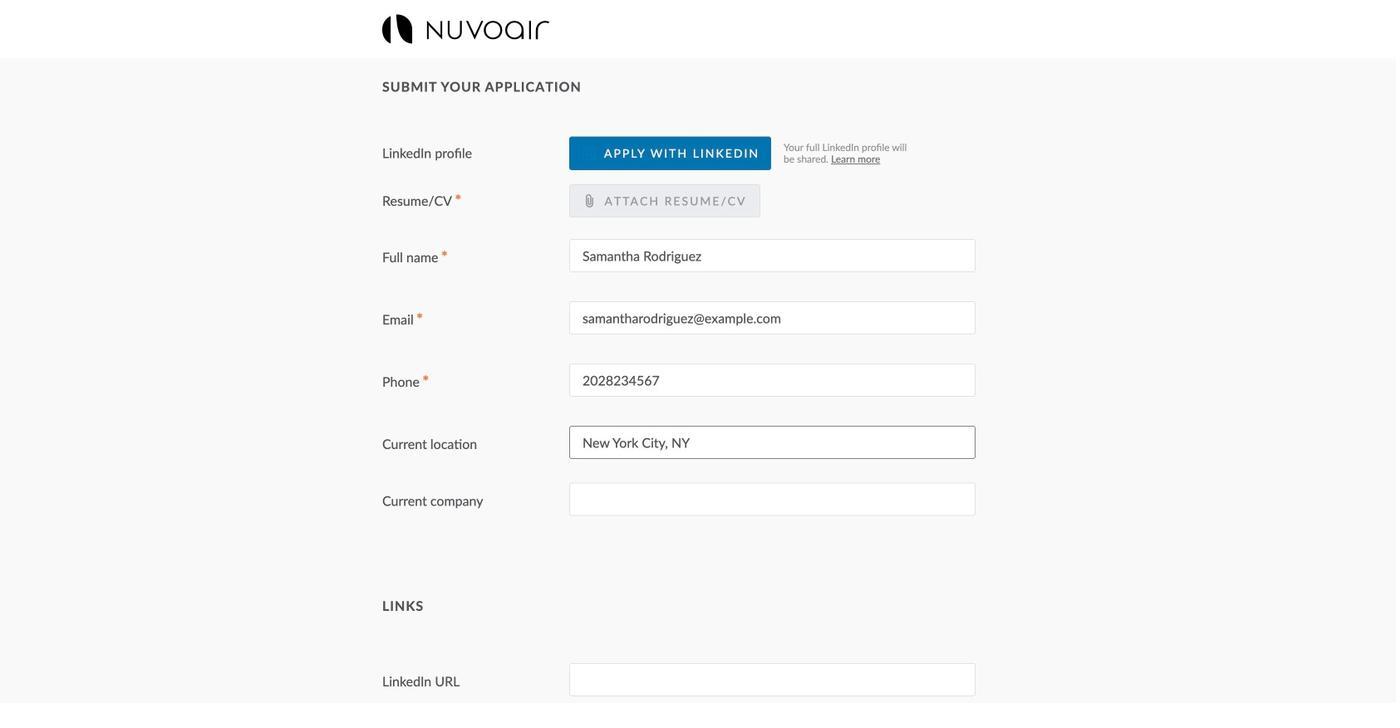 Task type: vqa. For each thing, say whether or not it's contained in the screenshot.
checkbox
no



Task type: describe. For each thing, give the bounding box(es) containing it.
nuvoair logo image
[[382, 15, 549, 44]]



Task type: locate. For each thing, give the bounding box(es) containing it.
None text field
[[569, 427, 976, 460]]

None email field
[[569, 302, 976, 335]]

None text field
[[569, 240, 976, 273], [569, 364, 976, 397], [569, 483, 976, 517], [569, 664, 976, 697], [569, 240, 976, 273], [569, 364, 976, 397], [569, 483, 976, 517], [569, 664, 976, 697]]

paperclip image
[[583, 194, 596, 208]]



